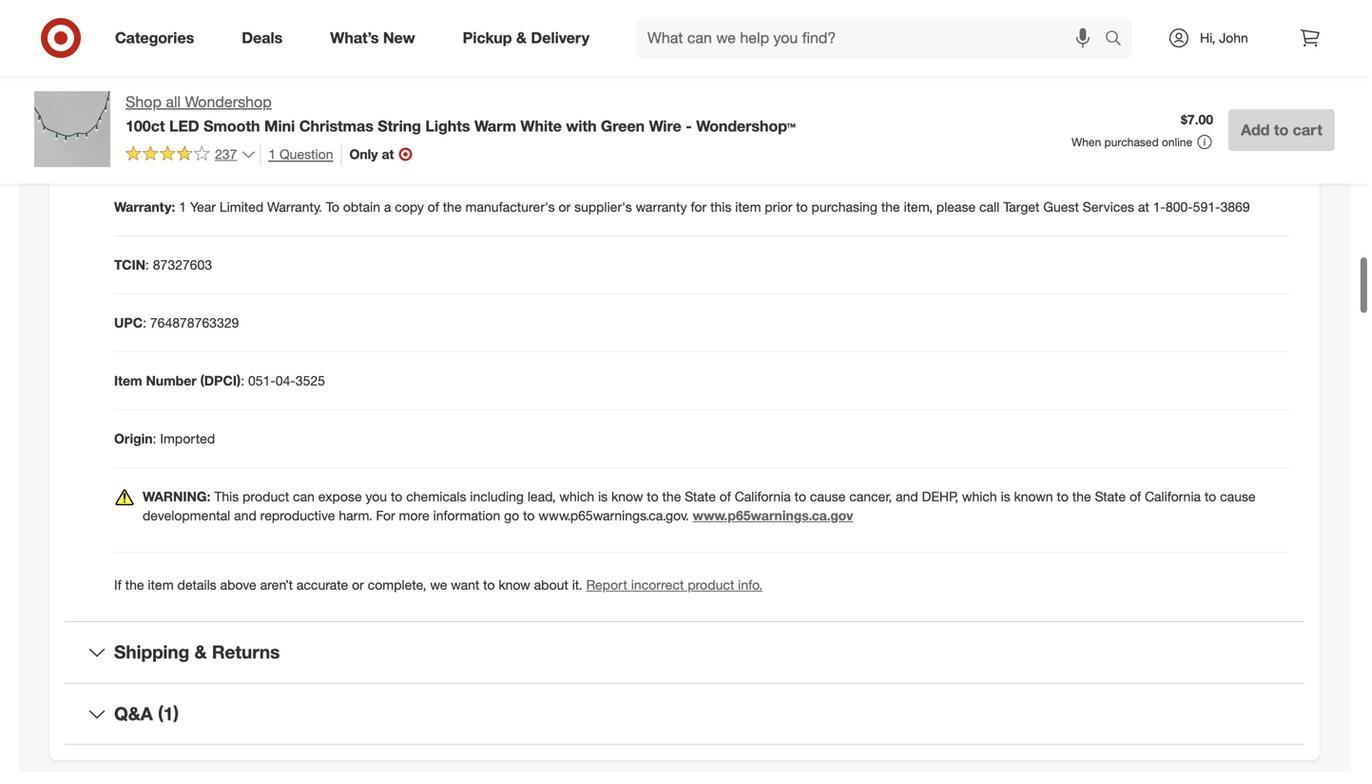 Task type: describe. For each thing, give the bounding box(es) containing it.
chloride)
[[262, 25, 316, 42]]

please
[[936, 199, 976, 215]]

-
[[686, 117, 692, 135]]

764878763329
[[150, 315, 239, 331]]

purchasing
[[811, 199, 877, 215]]

search
[[1096, 30, 1142, 49]]

1 vertical spatial 1
[[179, 199, 186, 215]]

1-
[[1153, 199, 1166, 215]]

reproductive
[[260, 508, 335, 524]]

for
[[376, 508, 395, 524]]

(dpci)
[[200, 373, 241, 389]]

question
[[280, 146, 333, 162]]

a
[[384, 199, 391, 215]]

tcin
[[114, 257, 145, 273]]

power source: electric
[[114, 83, 255, 100]]

deals link
[[226, 17, 306, 59]]

pvc
[[173, 25, 199, 42]]

if the item details above aren't accurate or complete, we want to know about it. report incorrect product info.
[[114, 577, 763, 594]]

pickup
[[463, 29, 512, 47]]

591-
[[1193, 199, 1220, 215]]

shop all wondershop 100ct led smooth mini christmas string lights warm white with green wire - wondershop™
[[125, 93, 796, 135]]

we
[[430, 577, 447, 594]]

if
[[114, 577, 121, 594]]

including
[[470, 489, 524, 505]]

1 question
[[268, 146, 333, 162]]

1 vertical spatial item
[[148, 577, 174, 594]]

what's new
[[330, 29, 415, 47]]

www.p65warnings.ca.gov.
[[538, 508, 689, 524]]

no
[[168, 141, 186, 157]]

categories link
[[99, 17, 218, 59]]

complete,
[[368, 577, 426, 594]]

item,
[[904, 199, 933, 215]]

What can we help you find? suggestions appear below search field
[[636, 17, 1109, 59]]

imported
[[160, 431, 215, 447]]

accurate
[[297, 577, 348, 594]]

1 which from the left
[[559, 489, 594, 505]]

shipping
[[114, 642, 189, 664]]

: for 87327603
[[145, 257, 149, 273]]

known
[[1014, 489, 1053, 505]]

0 horizontal spatial or
[[352, 577, 364, 594]]

know inside the this product can expose you to chemicals including lead, which is know to the state of california to cause cancer, and dehp, which is known to the state of california to cause developmental and reproductive harm. for more information go to www.p65warnings.ca.gov.
[[611, 489, 643, 505]]

cart
[[1293, 121, 1322, 139]]

expose
[[318, 489, 362, 505]]

(polyvinyl
[[203, 25, 258, 42]]

hi,
[[1200, 29, 1215, 46]]

& for pickup
[[516, 29, 527, 47]]

used
[[237, 141, 268, 157]]

electric
[[210, 83, 255, 100]]

year
[[190, 199, 216, 215]]

battery: no battery used
[[114, 141, 268, 157]]

pickup & delivery link
[[446, 17, 613, 59]]

04-
[[276, 373, 295, 389]]

237 link
[[125, 143, 256, 167]]

source:
[[158, 83, 206, 100]]

led
[[169, 117, 199, 135]]

guest
[[1043, 199, 1079, 215]]

lights
[[425, 117, 470, 135]]

1 horizontal spatial product
[[688, 577, 734, 594]]

lead,
[[527, 489, 556, 505]]

services
[[1083, 199, 1134, 215]]

1 horizontal spatial of
[[719, 489, 731, 505]]

returns
[[212, 642, 280, 664]]

warranty: 1 year limited warranty. to obtain a copy of the manufacturer's or supplier's warranty for this item prior to purchasing the item, please call target guest services at 1-800-591-3869
[[114, 199, 1250, 215]]

delivery
[[531, 29, 589, 47]]

image of 100ct led smooth mini christmas string lights warm white with green wire - wondershop™ image
[[34, 91, 110, 167]]

0 horizontal spatial of
[[428, 199, 439, 215]]

manufacturer's
[[465, 199, 555, 215]]

1 horizontal spatial and
[[896, 489, 918, 505]]

1 question link
[[260, 143, 333, 165]]

1 state from the left
[[685, 489, 716, 505]]

shipping & returns
[[114, 642, 280, 664]]

dehp,
[[922, 489, 958, 505]]

can
[[293, 489, 315, 505]]

the right if
[[125, 577, 144, 594]]

pickup & delivery
[[463, 29, 589, 47]]

upc
[[114, 315, 143, 331]]

you
[[366, 489, 387, 505]]

want
[[451, 577, 479, 594]]

green
[[601, 117, 645, 135]]

warning:
[[143, 489, 211, 505]]

the left the item,
[[881, 199, 900, 215]]

about
[[534, 577, 568, 594]]

only at
[[349, 146, 394, 162]]

& for shipping
[[194, 642, 207, 664]]

power
[[114, 83, 154, 100]]

information
[[433, 508, 500, 524]]

number
[[146, 373, 197, 389]]

report
[[586, 577, 627, 594]]



Task type: vqa. For each thing, say whether or not it's contained in the screenshot.


Task type: locate. For each thing, give the bounding box(es) containing it.
harm.
[[339, 508, 372, 524]]

what's
[[330, 29, 379, 47]]

add to cart button
[[1228, 109, 1335, 151]]

1 horizontal spatial cause
[[1220, 489, 1256, 505]]

0 horizontal spatial item
[[148, 577, 174, 594]]

1 vertical spatial &
[[194, 642, 207, 664]]

1 vertical spatial or
[[352, 577, 364, 594]]

0 vertical spatial or
[[559, 199, 571, 215]]

string
[[378, 117, 421, 135]]

the right known
[[1072, 489, 1091, 505]]

2 horizontal spatial of
[[1130, 489, 1141, 505]]

which right dehp,
[[962, 489, 997, 505]]

is up www.p65warnings.ca.gov.
[[598, 489, 608, 505]]

: left 051-
[[241, 373, 244, 389]]

this product can expose you to chemicals including lead, which is know to the state of california to cause cancer, and dehp, which is known to the state of california to cause developmental and reproductive harm. for more information go to www.p65warnings.ca.gov.
[[143, 489, 1256, 524]]

1 vertical spatial at
[[1138, 199, 1149, 215]]

0 vertical spatial product
[[243, 489, 289, 505]]

0 horizontal spatial at
[[382, 146, 394, 162]]

of
[[428, 199, 439, 215], [719, 489, 731, 505], [1130, 489, 1141, 505]]

0 horizontal spatial product
[[243, 489, 289, 505]]

1 horizontal spatial which
[[962, 489, 997, 505]]

or left supplier's
[[559, 199, 571, 215]]

origin : imported
[[114, 431, 215, 447]]

0 horizontal spatial and
[[234, 508, 256, 524]]

237
[[215, 146, 237, 162]]

0 horizontal spatial know
[[499, 577, 530, 594]]

cancer,
[[849, 489, 892, 505]]

product left info.
[[688, 577, 734, 594]]

1 horizontal spatial item
[[735, 199, 761, 215]]

only
[[349, 146, 378, 162]]

2 is from the left
[[1001, 489, 1010, 505]]

online
[[1162, 135, 1192, 149]]

this
[[214, 489, 239, 505]]

mini
[[264, 117, 295, 135]]

: for 764878763329
[[143, 315, 146, 331]]

2 cause from the left
[[1220, 489, 1256, 505]]

when
[[1072, 135, 1101, 149]]

item right "this"
[[735, 199, 761, 215]]

material: pvc (polyvinyl chloride)
[[114, 25, 316, 42]]

supplier's
[[574, 199, 632, 215]]

(1)
[[158, 703, 179, 725]]

87327603
[[153, 257, 212, 273]]

q&a
[[114, 703, 153, 725]]

0 vertical spatial and
[[896, 489, 918, 505]]

white
[[520, 117, 562, 135]]

0 vertical spatial 1
[[268, 146, 276, 162]]

or right accurate
[[352, 577, 364, 594]]

know up www.p65warnings.ca.gov.
[[611, 489, 643, 505]]

shop
[[125, 93, 162, 111]]

0 horizontal spatial &
[[194, 642, 207, 664]]

1 horizontal spatial or
[[559, 199, 571, 215]]

warranty:
[[114, 199, 175, 215]]

john
[[1219, 29, 1248, 46]]

obtain
[[343, 199, 380, 215]]

go
[[504, 508, 519, 524]]

: left imported
[[153, 431, 156, 447]]

wondershop™
[[696, 117, 796, 135]]

$7.00
[[1181, 111, 1213, 128]]

and left dehp,
[[896, 489, 918, 505]]

upc : 764878763329
[[114, 315, 239, 331]]

chemicals
[[406, 489, 466, 505]]

to inside add to cart button
[[1274, 121, 1289, 139]]

origin
[[114, 431, 153, 447]]

: left 764878763329
[[143, 315, 146, 331]]

know left about
[[499, 577, 530, 594]]

0 horizontal spatial cause
[[810, 489, 846, 505]]

1 horizontal spatial 1
[[268, 146, 276, 162]]

battery:
[[114, 141, 165, 157]]

battery
[[189, 141, 233, 157]]

is left known
[[1001, 489, 1010, 505]]

product inside the this product can expose you to chemicals including lead, which is know to the state of california to cause cancer, and dehp, which is known to the state of california to cause developmental and reproductive harm. for more information go to www.p65warnings.ca.gov.
[[243, 489, 289, 505]]

800-
[[1166, 199, 1193, 215]]

0 horizontal spatial which
[[559, 489, 594, 505]]

q&a (1) button
[[65, 684, 1304, 745]]

state
[[685, 489, 716, 505], [1095, 489, 1126, 505]]

for
[[691, 199, 707, 215]]

and
[[896, 489, 918, 505], [234, 508, 256, 524]]

100ct
[[125, 117, 165, 135]]

call
[[979, 199, 999, 215]]

1 horizontal spatial state
[[1095, 489, 1126, 505]]

: for imported
[[153, 431, 156, 447]]

cause
[[810, 489, 846, 505], [1220, 489, 1256, 505]]

incorrect
[[631, 577, 684, 594]]

1 vertical spatial and
[[234, 508, 256, 524]]

2 state from the left
[[1095, 489, 1126, 505]]

1 is from the left
[[598, 489, 608, 505]]

item left details in the bottom left of the page
[[148, 577, 174, 594]]

developmental
[[143, 508, 230, 524]]

item
[[114, 373, 142, 389]]

1 horizontal spatial california
[[1145, 489, 1201, 505]]

warranty.
[[267, 199, 322, 215]]

purchased
[[1104, 135, 1159, 149]]

1 horizontal spatial &
[[516, 29, 527, 47]]

add to cart
[[1241, 121, 1322, 139]]

1 california from the left
[[735, 489, 791, 505]]

0 horizontal spatial state
[[685, 489, 716, 505]]

at left 1-
[[1138, 199, 1149, 215]]

california
[[735, 489, 791, 505], [1145, 489, 1201, 505]]

0 vertical spatial at
[[382, 146, 394, 162]]

1 horizontal spatial at
[[1138, 199, 1149, 215]]

1 horizontal spatial is
[[1001, 489, 1010, 505]]

the
[[443, 199, 462, 215], [881, 199, 900, 215], [662, 489, 681, 505], [1072, 489, 1091, 505], [125, 577, 144, 594]]

1
[[268, 146, 276, 162], [179, 199, 186, 215]]

when purchased online
[[1072, 135, 1192, 149]]

to
[[326, 199, 339, 215]]

and down this
[[234, 508, 256, 524]]

051-
[[248, 373, 276, 389]]

0 horizontal spatial is
[[598, 489, 608, 505]]

categories
[[115, 29, 194, 47]]

& left returns
[[194, 642, 207, 664]]

www.p65warnings.ca.gov link
[[693, 508, 853, 524]]

the up www.p65warnings.ca.gov.
[[662, 489, 681, 505]]

item
[[735, 199, 761, 215], [148, 577, 174, 594]]

1 vertical spatial product
[[688, 577, 734, 594]]

1 horizontal spatial know
[[611, 489, 643, 505]]

0 vertical spatial &
[[516, 29, 527, 47]]

product up reproductive
[[243, 489, 289, 505]]

more
[[399, 508, 429, 524]]

www.p65warnings.ca.gov
[[693, 508, 853, 524]]

1 left year
[[179, 199, 186, 215]]

hi, john
[[1200, 29, 1248, 46]]

2 which from the left
[[962, 489, 997, 505]]

aren't
[[260, 577, 293, 594]]

smooth
[[204, 117, 260, 135]]

christmas
[[299, 117, 373, 135]]

prior
[[765, 199, 792, 215]]

the right the copy
[[443, 199, 462, 215]]

0 vertical spatial item
[[735, 199, 761, 215]]

1 cause from the left
[[810, 489, 846, 505]]

2 california from the left
[[1145, 489, 1201, 505]]

state right known
[[1095, 489, 1126, 505]]

1 vertical spatial know
[[499, 577, 530, 594]]

at right the only on the left top
[[382, 146, 394, 162]]

which right lead,
[[559, 489, 594, 505]]

& right pickup on the top left of page
[[516, 29, 527, 47]]

new
[[383, 29, 415, 47]]

which
[[559, 489, 594, 505], [962, 489, 997, 505]]

1 right used
[[268, 146, 276, 162]]

warranty
[[636, 199, 687, 215]]

: left 87327603
[[145, 257, 149, 273]]

at
[[382, 146, 394, 162], [1138, 199, 1149, 215]]

0 horizontal spatial california
[[735, 489, 791, 505]]

& inside dropdown button
[[194, 642, 207, 664]]

0 vertical spatial know
[[611, 489, 643, 505]]

0 horizontal spatial 1
[[179, 199, 186, 215]]

shipping & returns button
[[65, 623, 1304, 684]]

state up the 'www.p65warnings.ca.gov' link
[[685, 489, 716, 505]]

limited
[[219, 199, 264, 215]]



